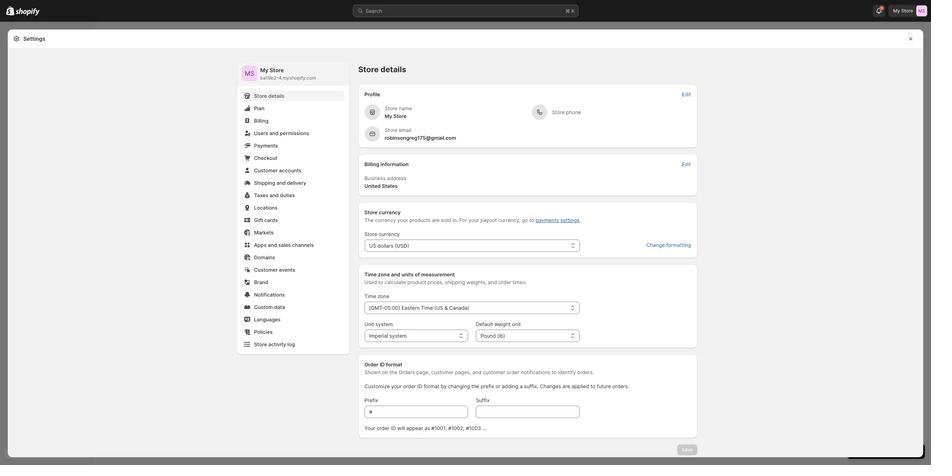 Task type: vqa. For each thing, say whether or not it's contained in the screenshot.
1 DAY LEFT IN YOUR TRIAL dropdown button
no



Task type: describe. For each thing, give the bounding box(es) containing it.
...
[[483, 426, 487, 432]]

shopify image
[[16, 8, 40, 16]]

users and permissions
[[254, 130, 309, 137]]

change formatting
[[647, 242, 691, 249]]

Suffix text field
[[476, 406, 580, 419]]

domains
[[254, 255, 275, 261]]

languages
[[254, 317, 281, 323]]

order down orders
[[403, 384, 416, 390]]

shipping and delivery link
[[242, 178, 344, 189]]

appear
[[407, 426, 423, 432]]

store up profile
[[358, 65, 379, 74]]

locations link
[[242, 203, 344, 214]]

store up us
[[365, 231, 377, 238]]

domains link
[[242, 252, 344, 263]]

store inside the store currency the currency your products are sold in. for your payout currency, go to payments settings .
[[365, 210, 378, 216]]

taxes
[[254, 193, 268, 199]]

and right users
[[270, 130, 279, 137]]

billing link
[[242, 116, 344, 126]]

address
[[387, 175, 406, 182]]

store left name
[[385, 105, 398, 112]]

for
[[460, 217, 467, 224]]

customer events
[[254, 267, 295, 273]]

my store image inside shop settings menu element
[[242, 66, 257, 81]]

my for my store
[[894, 8, 900, 14]]

format inside the order id format shown on the orders page, customer pages, and customer order notifications to identify orders.
[[386, 362, 402, 368]]

unit
[[512, 322, 521, 328]]

robinsongreg175@gmail.com
[[385, 135, 456, 141]]

2 horizontal spatial id
[[418, 384, 422, 390]]

prices,
[[428, 280, 444, 286]]

2 vertical spatial time
[[421, 305, 433, 312]]

⌘
[[566, 8, 570, 14]]

your left products
[[398, 217, 408, 224]]

settings dialog
[[8, 30, 924, 466]]

store currency
[[365, 231, 400, 238]]

store inside store email robinsongreg175@gmail.com
[[385, 127, 398, 133]]

billing for billing information
[[365, 161, 379, 168]]

dollars
[[378, 243, 394, 249]]

applied
[[572, 384, 589, 390]]

by
[[441, 384, 447, 390]]

1 horizontal spatial store details
[[358, 65, 406, 74]]

duties
[[280, 193, 295, 199]]

taxes and duties
[[254, 193, 295, 199]]

store activity log link
[[242, 340, 344, 350]]

orders
[[399, 370, 415, 376]]

2 customer from the left
[[483, 370, 506, 376]]

taxes and duties link
[[242, 190, 344, 201]]

store right 1
[[902, 8, 914, 14]]

your order id will appear as #1001, #1002, #1003 ...
[[365, 426, 487, 432]]

notifications
[[521, 370, 551, 376]]

plan
[[254, 105, 265, 112]]

(lb)
[[497, 333, 505, 340]]

payments
[[536, 217, 559, 224]]

plan link
[[242, 103, 344, 114]]

shipping
[[445, 280, 465, 286]]

page,
[[417, 370, 430, 376]]

of
[[415, 272, 420, 278]]

shipping
[[254, 180, 275, 186]]

store activity log
[[254, 342, 295, 348]]

Prefix text field
[[365, 406, 468, 419]]

products
[[410, 217, 431, 224]]

(gmt-
[[369, 305, 385, 312]]

(usd)
[[395, 243, 409, 249]]

custom
[[254, 305, 273, 311]]

details inside shop settings menu element
[[268, 93, 285, 99]]

channels
[[292, 242, 314, 249]]

1 vertical spatial orders.
[[613, 384, 630, 390]]

users and permissions link
[[242, 128, 344, 139]]

time for time zone and units of measurement used to calculate product prices, shipping weights, and order times.
[[365, 272, 377, 278]]

information
[[381, 161, 409, 168]]

customer accounts link
[[242, 165, 344, 176]]

will
[[397, 426, 405, 432]]

a
[[520, 384, 523, 390]]

order right your
[[377, 426, 390, 432]]

my store ba19b2-4.myshopify.com
[[260, 67, 316, 81]]

your
[[365, 426, 375, 432]]

used
[[365, 280, 377, 286]]

order id format shown on the orders page, customer pages, and customer order notifications to identify orders.
[[365, 362, 594, 376]]

weights,
[[467, 280, 487, 286]]

1 customer from the left
[[431, 370, 454, 376]]

unit system
[[365, 322, 393, 328]]

changes
[[540, 384, 561, 390]]

imperial system
[[369, 333, 407, 340]]

sold
[[441, 217, 451, 224]]

05:00)
[[385, 305, 400, 312]]

suffix
[[476, 398, 490, 404]]

sales
[[278, 242, 291, 249]]

name
[[399, 105, 412, 112]]

payments
[[254, 143, 278, 149]]

&
[[445, 305, 448, 312]]

change formatting button
[[642, 240, 696, 251]]

pages,
[[455, 370, 471, 376]]

and inside "link"
[[270, 193, 279, 199]]

customize
[[365, 384, 390, 390]]

states
[[382, 183, 398, 189]]

and down customer accounts
[[277, 180, 286, 186]]

us
[[369, 243, 376, 249]]

calculate
[[385, 280, 406, 286]]

order inside the order id format shown on the orders page, customer pages, and customer order notifications to identify orders.
[[507, 370, 520, 376]]

currency for store currency
[[379, 231, 400, 238]]

(gmt-05:00) eastern time (us & canada)
[[369, 305, 470, 312]]

markets
[[254, 230, 274, 236]]

1 button
[[873, 5, 886, 17]]

time zone
[[365, 294, 389, 300]]

zone for time zone and units of measurement used to calculate product prices, shipping weights, and order times.
[[378, 272, 390, 278]]

delivery
[[287, 180, 306, 186]]

store details inside shop settings menu element
[[254, 93, 285, 99]]

locations
[[254, 205, 278, 211]]

to inside time zone and units of measurement used to calculate product prices, shipping weights, and order times.
[[379, 280, 383, 286]]

us dollars (usd)
[[369, 243, 409, 249]]

to inside the order id format shown on the orders page, customer pages, and customer order notifications to identify orders.
[[552, 370, 557, 376]]

store name my store
[[385, 105, 412, 119]]

pound
[[481, 333, 496, 340]]

suffix.
[[524, 384, 539, 390]]

billing information
[[365, 161, 409, 168]]



Task type: locate. For each thing, give the bounding box(es) containing it.
zone for time zone
[[378, 294, 389, 300]]

format left the by
[[424, 384, 440, 390]]

business address united states
[[365, 175, 406, 189]]

accounts
[[279, 168, 301, 174]]

system for unit system
[[376, 322, 393, 328]]

store inside store activity log link
[[254, 342, 267, 348]]

zone inside time zone and units of measurement used to calculate product prices, shipping weights, and order times.
[[378, 272, 390, 278]]

settings
[[23, 35, 45, 42]]

1 horizontal spatial are
[[563, 384, 570, 390]]

0 vertical spatial system
[[376, 322, 393, 328]]

currency for store currency the currency your products are sold in. for your payout currency, go to payments settings .
[[379, 210, 401, 216]]

default
[[476, 322, 493, 328]]

change
[[647, 242, 665, 249]]

0 vertical spatial store details
[[358, 65, 406, 74]]

users
[[254, 130, 268, 137]]

0 vertical spatial my store image
[[917, 5, 928, 16]]

gift cards
[[254, 217, 278, 224]]

id inside the order id format shown on the orders page, customer pages, and customer order notifications to identify orders.
[[380, 362, 385, 368]]

or
[[496, 384, 501, 390]]

the inside the order id format shown on the orders page, customer pages, and customer order notifications to identify orders.
[[390, 370, 397, 376]]

0 horizontal spatial my store image
[[242, 66, 257, 81]]

0 vertical spatial billing
[[254, 118, 269, 124]]

0 vertical spatial edit button
[[677, 89, 696, 100]]

1 vertical spatial currency
[[375, 217, 396, 224]]

1 vertical spatial billing
[[365, 161, 379, 168]]

edit for billing information
[[682, 161, 691, 168]]

in.
[[453, 217, 458, 224]]

id up on
[[380, 362, 385, 368]]

0 vertical spatial edit
[[682, 91, 691, 98]]

to left identify
[[552, 370, 557, 376]]

are inside the store currency the currency your products are sold in. for your payout currency, go to payments settings .
[[432, 217, 440, 224]]

brand link
[[242, 277, 344, 288]]

edit button for billing information
[[677, 159, 696, 170]]

orders. inside the order id format shown on the orders page, customer pages, and customer order notifications to identify orders.
[[578, 370, 594, 376]]

are left sold
[[432, 217, 440, 224]]

markets link
[[242, 228, 344, 238]]

my for my store ba19b2-4.myshopify.com
[[260, 67, 268, 74]]

0 vertical spatial details
[[381, 65, 406, 74]]

time up used
[[365, 272, 377, 278]]

eastern
[[402, 305, 420, 312]]

and inside the order id format shown on the orders page, customer pages, and customer order notifications to identify orders.
[[473, 370, 482, 376]]

and right pages,
[[473, 370, 482, 376]]

phone
[[566, 109, 581, 116]]

0 horizontal spatial the
[[390, 370, 397, 376]]

events
[[279, 267, 295, 273]]

future
[[597, 384, 611, 390]]

0 vertical spatial zone
[[378, 272, 390, 278]]

edit for profile
[[682, 91, 691, 98]]

edit button for profile
[[677, 89, 696, 100]]

and right weights, on the right
[[488, 280, 497, 286]]

0 vertical spatial format
[[386, 362, 402, 368]]

2 edit button from the top
[[677, 159, 696, 170]]

my store
[[894, 8, 914, 14]]

gift cards link
[[242, 215, 344, 226]]

my
[[894, 8, 900, 14], [260, 67, 268, 74], [385, 113, 392, 119]]

business
[[365, 175, 386, 182]]

system up imperial system
[[376, 322, 393, 328]]

order inside time zone and units of measurement used to calculate product prices, shipping weights, and order times.
[[499, 280, 511, 286]]

(us
[[435, 305, 443, 312]]

0 horizontal spatial billing
[[254, 118, 269, 124]]

0 vertical spatial currency
[[379, 210, 401, 216]]

and right taxes in the top left of the page
[[270, 193, 279, 199]]

go
[[522, 217, 528, 224]]

my store image right my store
[[917, 5, 928, 16]]

shopify image
[[6, 6, 14, 16]]

are
[[432, 217, 440, 224], [563, 384, 570, 390]]

currency,
[[498, 217, 521, 224]]

my store image
[[917, 5, 928, 16], [242, 66, 257, 81]]

the
[[365, 217, 374, 224]]

your
[[398, 217, 408, 224], [469, 217, 479, 224], [391, 384, 402, 390]]

my inside my store ba19b2-4.myshopify.com
[[260, 67, 268, 74]]

apps and sales channels link
[[242, 240, 344, 251]]

format up on
[[386, 362, 402, 368]]

store inside my store ba19b2-4.myshopify.com
[[270, 67, 284, 74]]

shipping and delivery
[[254, 180, 306, 186]]

1 vertical spatial zone
[[378, 294, 389, 300]]

1 edit button from the top
[[677, 89, 696, 100]]

on
[[382, 370, 388, 376]]

0 vertical spatial time
[[365, 272, 377, 278]]

1 customer from the top
[[254, 168, 278, 174]]

payments link
[[242, 140, 344, 151]]

1 vertical spatial edit
[[682, 161, 691, 168]]

store left email
[[385, 127, 398, 133]]

2 edit from the top
[[682, 161, 691, 168]]

1 vertical spatial time
[[365, 294, 376, 300]]

orders. up applied
[[578, 370, 594, 376]]

0 horizontal spatial store details
[[254, 93, 285, 99]]

id down page,
[[418, 384, 422, 390]]

time
[[365, 272, 377, 278], [365, 294, 376, 300], [421, 305, 433, 312]]

0 vertical spatial customer
[[254, 168, 278, 174]]

store details up profile
[[358, 65, 406, 74]]

0 horizontal spatial my
[[260, 67, 268, 74]]

0 vertical spatial orders.
[[578, 370, 594, 376]]

are left applied
[[563, 384, 570, 390]]

store details up plan
[[254, 93, 285, 99]]

0 horizontal spatial customer
[[431, 370, 454, 376]]

1 vertical spatial the
[[472, 384, 480, 390]]

billing up business
[[365, 161, 379, 168]]

1 horizontal spatial billing
[[365, 161, 379, 168]]

notifications link
[[242, 290, 344, 301]]

billing for billing
[[254, 118, 269, 124]]

customer for customer accounts
[[254, 168, 278, 174]]

2 vertical spatial my
[[385, 113, 392, 119]]

gift
[[254, 217, 263, 224]]

0 vertical spatial id
[[380, 362, 385, 368]]

time inside time zone and units of measurement used to calculate product prices, shipping weights, and order times.
[[365, 272, 377, 278]]

2 horizontal spatial my
[[894, 8, 900, 14]]

0 vertical spatial the
[[390, 370, 397, 376]]

ba19b2-
[[260, 75, 279, 81]]

0 horizontal spatial format
[[386, 362, 402, 368]]

#1002,
[[448, 426, 465, 432]]

0 horizontal spatial orders.
[[578, 370, 594, 376]]

customer down checkout
[[254, 168, 278, 174]]

store up ba19b2-
[[270, 67, 284, 74]]

search
[[366, 8, 382, 14]]

orders. right future
[[613, 384, 630, 390]]

store down policies
[[254, 342, 267, 348]]

imperial
[[369, 333, 388, 340]]

log
[[288, 342, 295, 348]]

default weight unit
[[476, 322, 521, 328]]

details
[[381, 65, 406, 74], [268, 93, 285, 99]]

the right on
[[390, 370, 397, 376]]

shown
[[365, 370, 381, 376]]

customer down "domains"
[[254, 267, 278, 273]]

and up calculate
[[391, 272, 400, 278]]

1 horizontal spatial details
[[381, 65, 406, 74]]

4.myshopify.com
[[279, 75, 316, 81]]

my inside store name my store
[[385, 113, 392, 119]]

zone up (gmt-
[[378, 294, 389, 300]]

email
[[399, 127, 412, 133]]

policies
[[254, 329, 273, 336]]

my up store email robinsongreg175@gmail.com
[[385, 113, 392, 119]]

time up (gmt-
[[365, 294, 376, 300]]

canada)
[[449, 305, 470, 312]]

data
[[274, 305, 285, 311]]

custom data link
[[242, 302, 344, 313]]

measurement
[[421, 272, 455, 278]]

1 edit from the top
[[682, 91, 691, 98]]

my up ba19b2-
[[260, 67, 268, 74]]

0 vertical spatial my
[[894, 8, 900, 14]]

1 vertical spatial customer
[[254, 267, 278, 273]]

order left times.
[[499, 280, 511, 286]]

1 vertical spatial my
[[260, 67, 268, 74]]

id left will
[[391, 426, 396, 432]]

store up the
[[365, 210, 378, 216]]

your right for
[[469, 217, 479, 224]]

cards
[[264, 217, 278, 224]]

custom data
[[254, 305, 285, 311]]

billing up users
[[254, 118, 269, 124]]

1 horizontal spatial id
[[391, 426, 396, 432]]

order
[[365, 362, 379, 368]]

my right 1
[[894, 8, 900, 14]]

1 vertical spatial system
[[390, 333, 407, 340]]

my store image left ba19b2-
[[242, 66, 257, 81]]

to inside the store currency the currency your products are sold in. for your payout currency, go to payments settings .
[[530, 217, 534, 224]]

united
[[365, 183, 381, 189]]

customer up customize your order id format by changing the prefix or adding a suffix. changes are applied to future orders.
[[483, 370, 506, 376]]

store currency the currency your products are sold in. for your payout currency, go to payments settings .
[[365, 210, 581, 224]]

policies link
[[242, 327, 344, 338]]

to right used
[[379, 280, 383, 286]]

store up plan
[[254, 93, 267, 99]]

zone
[[378, 272, 390, 278], [378, 294, 389, 300]]

store left "phone"
[[552, 109, 565, 116]]

dialog
[[927, 30, 932, 458]]

store inside store details link
[[254, 93, 267, 99]]

languages link
[[242, 315, 344, 326]]

zone up calculate
[[378, 272, 390, 278]]

1 horizontal spatial my store image
[[917, 5, 928, 16]]

to right go
[[530, 217, 534, 224]]

store down name
[[394, 113, 407, 119]]

0 horizontal spatial details
[[268, 93, 285, 99]]

1 vertical spatial store details
[[254, 93, 285, 99]]

activity
[[268, 342, 286, 348]]

and right apps
[[268, 242, 277, 249]]

0 horizontal spatial id
[[380, 362, 385, 368]]

2 vertical spatial id
[[391, 426, 396, 432]]

2 customer from the top
[[254, 267, 278, 273]]

your down orders
[[391, 384, 402, 390]]

2 vertical spatial currency
[[379, 231, 400, 238]]

product
[[408, 280, 426, 286]]

customer
[[431, 370, 454, 376], [483, 370, 506, 376]]

customer up the by
[[431, 370, 454, 376]]

payout
[[481, 217, 497, 224]]

formatting
[[667, 242, 691, 249]]

1 horizontal spatial my
[[385, 113, 392, 119]]

customer for customer events
[[254, 267, 278, 273]]

edit button
[[677, 89, 696, 100], [677, 159, 696, 170]]

1 vertical spatial id
[[418, 384, 422, 390]]

1 horizontal spatial format
[[424, 384, 440, 390]]

1 horizontal spatial the
[[472, 384, 480, 390]]

1 horizontal spatial customer
[[483, 370, 506, 376]]

time left (us
[[421, 305, 433, 312]]

1 vertical spatial edit button
[[677, 159, 696, 170]]

notifications
[[254, 292, 285, 298]]

customize your order id format by changing the prefix or adding a suffix. changes are applied to future orders.
[[365, 384, 630, 390]]

system for imperial system
[[390, 333, 407, 340]]

billing inside shop settings menu element
[[254, 118, 269, 124]]

0 vertical spatial are
[[432, 217, 440, 224]]

and
[[270, 130, 279, 137], [277, 180, 286, 186], [270, 193, 279, 199], [268, 242, 277, 249], [391, 272, 400, 278], [488, 280, 497, 286], [473, 370, 482, 376]]

1 vertical spatial my store image
[[242, 66, 257, 81]]

0 horizontal spatial are
[[432, 217, 440, 224]]

the left prefix
[[472, 384, 480, 390]]

order up adding
[[507, 370, 520, 376]]

1 vertical spatial format
[[424, 384, 440, 390]]

1 vertical spatial details
[[268, 93, 285, 99]]

shop settings menu element
[[237, 61, 349, 355]]

1 vertical spatial are
[[563, 384, 570, 390]]

time for time zone
[[365, 294, 376, 300]]

to left future
[[591, 384, 596, 390]]

system right 'imperial'
[[390, 333, 407, 340]]

1 horizontal spatial orders.
[[613, 384, 630, 390]]

the
[[390, 370, 397, 376], [472, 384, 480, 390]]



